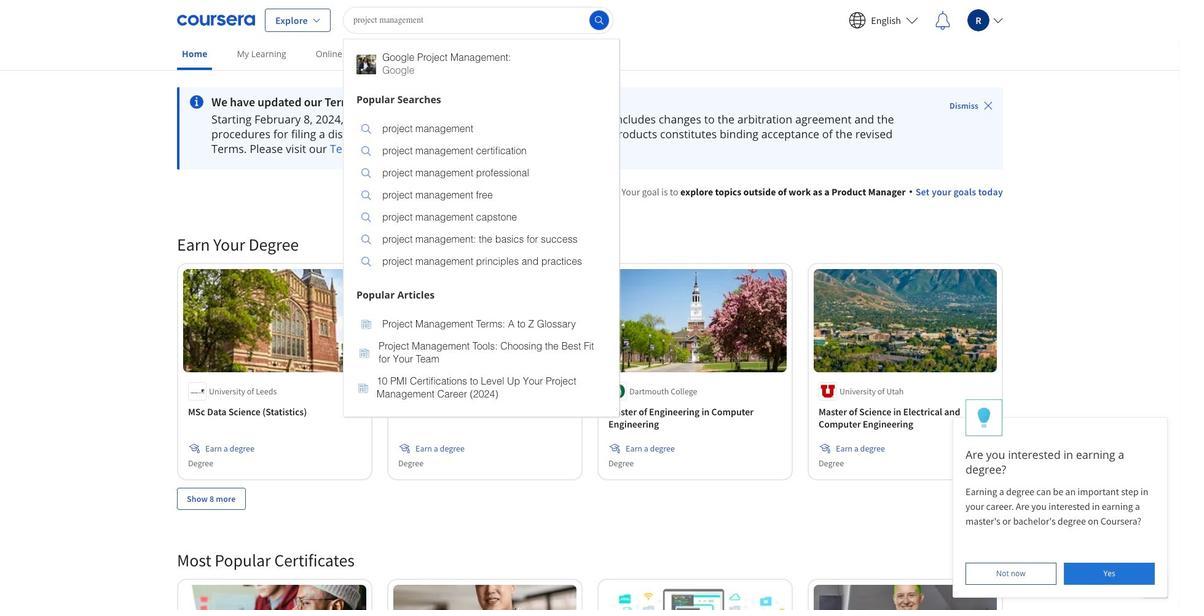 Task type: describe. For each thing, give the bounding box(es) containing it.
What do you want to learn? text field
[[343, 6, 613, 33]]

help center image
[[1148, 578, 1163, 593]]

lightbulb tip image
[[977, 407, 991, 429]]

1 list box from the top
[[344, 110, 619, 284]]

most popular certificates collection element
[[170, 530, 1010, 610]]

autocomplete results list box
[[343, 38, 619, 417]]

alice element
[[953, 400, 1168, 598]]

earn your degree collection element
[[170, 214, 1010, 530]]



Task type: vqa. For each thing, say whether or not it's contained in the screenshot.
"list box" to the bottom
yes



Task type: locate. For each thing, give the bounding box(es) containing it.
list box
[[344, 110, 619, 284], [344, 306, 619, 416]]

2 list box from the top
[[344, 306, 619, 416]]

coursera image
[[177, 10, 255, 30]]

1 vertical spatial list box
[[344, 306, 619, 416]]

None search field
[[343, 6, 619, 417]]

0 vertical spatial list box
[[344, 110, 619, 284]]

information: we have updated our terms of use element
[[211, 95, 915, 109]]

suggestion image image
[[356, 54, 376, 74], [361, 124, 371, 134], [361, 146, 371, 156], [361, 168, 371, 178], [361, 191, 371, 200], [361, 213, 371, 222], [361, 235, 371, 245], [361, 257, 371, 267], [361, 320, 371, 329], [360, 348, 369, 358], [359, 383, 368, 393]]

main content
[[0, 72, 1180, 610]]



